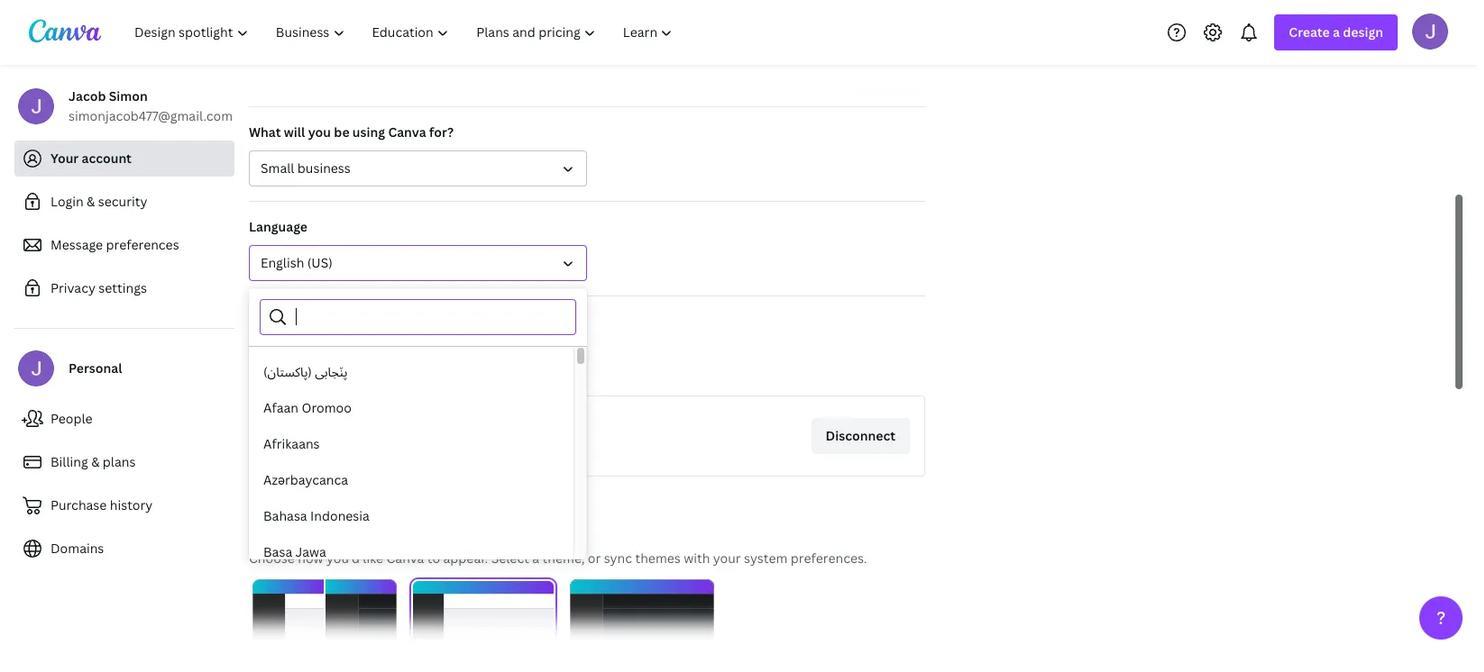 Task type: describe. For each thing, give the bounding box(es) containing it.
preferences.
[[791, 550, 867, 567]]

create a design button
[[1275, 14, 1398, 51]]

language
[[249, 218, 308, 235]]

with
[[684, 550, 710, 567]]

social
[[320, 313, 355, 330]]

that
[[303, 363, 329, 380]]

personal
[[69, 360, 122, 377]]

you for will
[[308, 124, 331, 141]]

login & security link
[[14, 184, 235, 220]]

choose
[[249, 550, 295, 567]]

your account link
[[14, 141, 235, 177]]

bahasa indonesia option
[[249, 499, 574, 535]]

business
[[298, 160, 351, 177]]

پن٘جابی
[[315, 364, 348, 381]]

connected social accounts
[[249, 313, 415, 330]]

پن٘جابی (پاکستان) option
[[249, 355, 574, 391]]

afaan oromoo option
[[249, 391, 574, 427]]

purchase
[[51, 497, 107, 514]]

connected
[[249, 313, 317, 330]]

billing & plans
[[51, 454, 136, 471]]

privacy settings
[[51, 280, 147, 297]]

in
[[419, 363, 430, 380]]

domains link
[[14, 531, 235, 567]]

edit button
[[853, 56, 926, 92]]

create
[[1289, 23, 1330, 41]]

1 vertical spatial canva
[[450, 363, 487, 380]]

settings
[[99, 280, 147, 297]]

azərbaycanca option
[[249, 463, 574, 499]]

(پاکستان)
[[263, 364, 312, 381]]

you for that
[[332, 363, 354, 380]]

Small business button
[[249, 151, 587, 187]]

& for billing
[[91, 454, 100, 471]]

english
[[261, 254, 304, 272]]

afrikaans button
[[249, 427, 574, 463]]

will
[[284, 124, 305, 141]]

theme
[[249, 521, 303, 542]]

afrikaans option
[[249, 427, 574, 463]]

what
[[249, 124, 281, 141]]

jawa
[[296, 544, 326, 561]]

privacy
[[51, 280, 95, 297]]

(us)
[[307, 254, 333, 272]]

theme choose how you'd like canva to appear. select a theme, or sync themes with your system preferences.
[[249, 521, 867, 567]]

to left log on the left of page
[[382, 363, 395, 380]]

login
[[51, 193, 84, 210]]

what will you be using canva for?
[[249, 124, 454, 141]]

oromoo
[[302, 400, 352, 417]]

select
[[491, 550, 529, 567]]

basa jawa button
[[249, 535, 574, 571]]

basa jawa
[[263, 544, 326, 561]]

using
[[353, 124, 385, 141]]

you'd
[[327, 550, 360, 567]]

small
[[261, 160, 294, 177]]

edit
[[877, 65, 902, 82]]

purchase history link
[[14, 488, 235, 524]]

indonesia
[[310, 508, 370, 525]]

disconnect
[[826, 428, 896, 445]]

services
[[249, 363, 300, 380]]

purchase history
[[51, 497, 153, 514]]

azərbaycanca button
[[249, 463, 574, 499]]

پن٘جابی (پاکستان) button
[[249, 355, 574, 391]]



Task type: vqa. For each thing, say whether or not it's contained in the screenshot.
'Jacob Simon simonjacob477@gmail.com'
yes



Task type: locate. For each thing, give the bounding box(es) containing it.
privacy settings link
[[14, 271, 235, 307]]

top level navigation element
[[123, 14, 689, 51]]

canva for what
[[388, 124, 426, 141]]

& for login
[[87, 193, 95, 210]]

google
[[329, 419, 373, 437]]

your account
[[51, 150, 132, 167]]

0 vertical spatial a
[[1333, 23, 1340, 41]]

message preferences link
[[14, 227, 235, 263]]

afrikaans
[[263, 436, 320, 453]]

a right "select"
[[533, 550, 540, 567]]

services that you use to log in to canva
[[249, 363, 487, 380]]

how
[[298, 550, 323, 567]]

basa
[[263, 544, 292, 561]]

design
[[1343, 23, 1384, 41]]

you
[[308, 124, 331, 141], [332, 363, 354, 380]]

1 vertical spatial you
[[332, 363, 354, 380]]

a left design
[[1333, 23, 1340, 41]]

canva
[[388, 124, 426, 141], [450, 363, 487, 380], [387, 550, 424, 567]]

Language: English (US) button
[[249, 245, 587, 281]]

0 horizontal spatial a
[[533, 550, 540, 567]]

1 vertical spatial &
[[91, 454, 100, 471]]

you left be
[[308, 124, 331, 141]]

history
[[110, 497, 153, 514]]

account
[[82, 150, 132, 167]]

bahasa indonesia
[[263, 508, 370, 525]]

afaan oromoo
[[263, 400, 352, 417]]

0 vertical spatial you
[[308, 124, 331, 141]]

language: english (us) list box
[[249, 355, 574, 655]]

like
[[363, 550, 384, 567]]

پن٘جابی (پاکستان)
[[263, 364, 348, 381]]

themes
[[635, 550, 681, 567]]

0 vertical spatial &
[[87, 193, 95, 210]]

afaan
[[263, 400, 299, 417]]

your
[[713, 550, 741, 567]]

None button
[[253, 580, 397, 655], [411, 580, 556, 655], [570, 580, 714, 655], [253, 580, 397, 655], [411, 580, 556, 655], [570, 580, 714, 655]]

people link
[[14, 401, 235, 438]]

2 vertical spatial canva
[[387, 550, 424, 567]]

preferences
[[106, 236, 179, 253]]

message
[[51, 236, 103, 253]]

canva right the in
[[450, 363, 487, 380]]

simonjacob477@gmail.com
[[69, 107, 233, 124]]

azərbaycanca
[[263, 472, 348, 489]]

system
[[744, 550, 788, 567]]

0 vertical spatial canva
[[388, 124, 426, 141]]

& right login
[[87, 193, 95, 210]]

1 vertical spatial a
[[533, 550, 540, 567]]

a inside dropdown button
[[1333, 23, 1340, 41]]

basa jawa option
[[249, 535, 574, 571]]

disconnect button
[[812, 419, 910, 455]]

english (us)
[[261, 254, 333, 272]]

people
[[51, 410, 93, 428]]

None search field
[[296, 300, 565, 335]]

use
[[357, 363, 379, 380]]

canva for theme
[[387, 550, 424, 567]]

to right the in
[[434, 363, 446, 380]]

& inside billing & plans link
[[91, 454, 100, 471]]

&
[[87, 193, 95, 210], [91, 454, 100, 471]]

to inside theme choose how you'd like canva to appear. select a theme, or sync themes with your system preferences.
[[427, 550, 440, 567]]

& left plans
[[91, 454, 100, 471]]

a inside theme choose how you'd like canva to appear. select a theme, or sync themes with your system preferences.
[[533, 550, 540, 567]]

billing & plans link
[[14, 445, 235, 481]]

login & security
[[51, 193, 147, 210]]

sync
[[604, 550, 632, 567]]

security
[[98, 193, 147, 210]]

appear.
[[443, 550, 488, 567]]

& inside login & security link
[[87, 193, 95, 210]]

be
[[334, 124, 350, 141]]

small business
[[261, 160, 351, 177]]

jacob simon simonjacob477@gmail.com
[[69, 88, 233, 124]]

theme,
[[543, 550, 585, 567]]

a
[[1333, 23, 1340, 41], [533, 550, 540, 567]]

jacob simon image
[[1413, 13, 1449, 49]]

canva left for?
[[388, 124, 426, 141]]

canva inside theme choose how you'd like canva to appear. select a theme, or sync themes with your system preferences.
[[387, 550, 424, 567]]

plans
[[103, 454, 136, 471]]

to
[[382, 363, 395, 380], [434, 363, 446, 380], [427, 550, 440, 567]]

billing
[[51, 454, 88, 471]]

simon
[[109, 88, 148, 105]]

for?
[[429, 124, 454, 141]]

your
[[51, 150, 79, 167]]

create a design
[[1289, 23, 1384, 41]]

canva right like
[[387, 550, 424, 567]]

or
[[588, 550, 601, 567]]

domains
[[51, 540, 104, 557]]

to left appear.
[[427, 550, 440, 567]]

accounts
[[358, 313, 415, 330]]

bahasa indonesia button
[[249, 499, 574, 535]]

bahasa
[[263, 508, 307, 525]]

jacob
[[69, 88, 106, 105]]

afaan oromoo button
[[249, 391, 574, 427]]

you left 'use'
[[332, 363, 354, 380]]

message preferences
[[51, 236, 179, 253]]

log
[[398, 363, 416, 380]]

1 horizontal spatial a
[[1333, 23, 1340, 41]]



